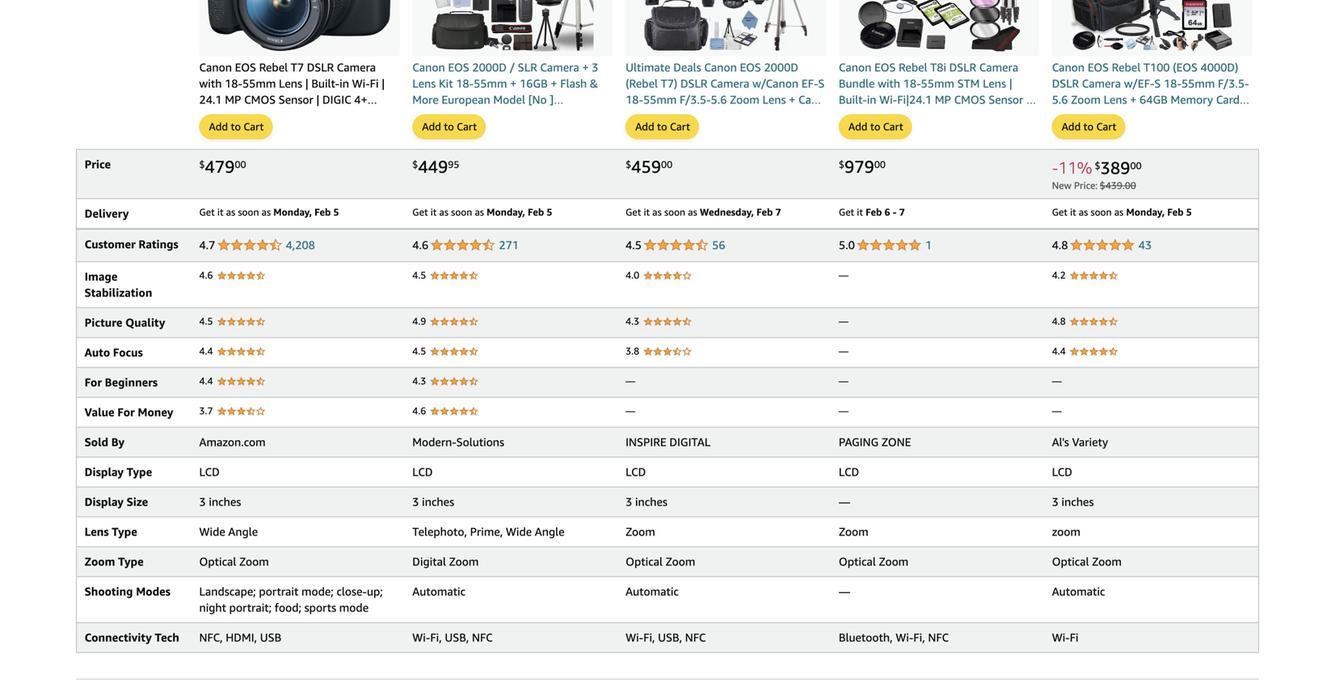 Task type: describe. For each thing, give the bounding box(es) containing it.
55mm inside canon eos rebel t7 dslr camera with 18-55mm lens | built-in wi-fi | 24.1 mp cmos sensor | digic 4+ image processor and full hd videos
[[242, 77, 276, 90]]

price
[[85, 158, 111, 171]]

lens inside canon eos 2000d / slr camera + 3 lens kit 18-55mm + 16gb + flash & more european model [no ] (renewed), 128gb kit
[[412, 77, 436, 90]]

2 vertical spatial 4.6
[[412, 405, 426, 417]]

2 automatic from the left
[[626, 585, 679, 599]]

3 up wide angle
[[199, 496, 206, 509]]

usb
[[260, 631, 281, 645]]

4.4 for beginners
[[199, 376, 213, 387]]

3 soon from the left
[[664, 207, 685, 218]]

wi- inside canon eos rebel t8i dslr camera bundle with 18-55mm stm lens | built-in wi-fi|24.1 mp cmos sensor | |digic 8 image processor and full hd videos + 64gb memory(17pcs)
[[880, 93, 897, 106]]

1 5 from the left
[[333, 207, 339, 218]]

delivery
[[85, 207, 129, 220]]

+ inside canon eos rebel t100 (eos 4000d) dslr camera w/ef-s 18-55mm f/3.5- 5.6 zoom lens + 64gb memory card, case, hood, grip-pod, filter professional photo bundle (renewed)
[[1130, 93, 1137, 106]]

quality
[[125, 316, 165, 329]]

hdmi,
[[226, 631, 257, 645]]

auto
[[85, 346, 110, 359]]

3 get it as soon as monday, feb 5 from the left
[[1052, 207, 1192, 218]]

0 vertical spatial 4.6
[[412, 239, 429, 252]]

3 to from the left
[[657, 121, 667, 133]]

amazon.com
[[199, 436, 266, 449]]

2000d inside "ultimate deals canon eos 2000d (rebel t7) dslr camera w/canon ef-s 18-55mm f/3.5-5.6 zoom lens + case + 32gb memory card + topknotch kit (renewed)"
[[764, 61, 798, 74]]

3 down al's at the bottom of page
[[1052, 496, 1059, 509]]

nfc, hdmi, usb
[[199, 631, 281, 645]]

rebel for w/ef-
[[1112, 61, 1141, 74]]

2 as from the left
[[262, 207, 271, 218]]

8 as from the left
[[1114, 207, 1124, 218]]

zoom for zoom
[[1052, 525, 1081, 539]]

0 horizontal spatial 4.3
[[412, 376, 426, 387]]

4 to from the left
[[870, 121, 880, 133]]

4 add to cart submit from the left
[[840, 115, 911, 139]]

3 add to cart submit from the left
[[626, 115, 698, 139]]

7 as from the left
[[1079, 207, 1088, 218]]

3 feb from the left
[[757, 207, 773, 218]]

$ for 449
[[412, 159, 418, 170]]

5 to from the left
[[1084, 121, 1094, 133]]

+ left case
[[789, 93, 796, 106]]

add for 5th add to cart submit from left
[[1062, 121, 1081, 133]]

shooting modes
[[85, 585, 171, 599]]

wednesday,
[[700, 207, 754, 218]]

4,208
[[286, 239, 315, 252]]

zone
[[882, 436, 911, 449]]

4.4 for focus
[[199, 346, 213, 357]]

1 usb, from the left
[[445, 631, 469, 645]]

1 wi-fi, usb, nfc from the left
[[412, 631, 493, 645]]

2 to from the left
[[444, 121, 454, 133]]

value
[[85, 406, 114, 419]]

canon eos rebel t100 (eos 4000d) dslr camera w/ef-s 18-55mm f/3.5- 5.6 zoom lens + 64gb memory card, case, hood, grip-pod, filter professional photo bundle (renewed)
[[1052, 61, 1249, 139]]

sold
[[85, 436, 108, 449]]

2 optical zoom from the left
[[626, 555, 695, 569]]

3 down "inspire"
[[626, 496, 632, 509]]

+ right card
[[738, 109, 745, 123]]

3 as from the left
[[439, 207, 449, 218]]

canon eos rebel t100 (eos 4000d) dslr camera w/ef-s 18-55mm f/3.5- 5.6 zoom lens + 64gb memory card, case, hood, grip-pod, filter professional photo bundle (renewed) link
[[1052, 60, 1252, 139]]

digital zoom
[[412, 555, 479, 569]]

2000d inside canon eos 2000d / slr camera + 3 lens kit 18-55mm + 16gb + flash & more european model [no ] (renewed), 128gb kit
[[472, 61, 507, 74]]

telephoto, prime, wide angle
[[412, 525, 565, 539]]

dslr inside canon eos rebel t100 (eos 4000d) dslr camera w/ef-s 18-55mm f/3.5- 5.6 zoom lens + 64gb memory card, case, hood, grip-pod, filter professional photo bundle (renewed)
[[1052, 77, 1079, 90]]

add to cart for 3rd add to cart submit from the left
[[635, 121, 690, 133]]

1 to from the left
[[231, 121, 241, 133]]

customer ratings
[[85, 238, 178, 251]]

18- inside "ultimate deals canon eos 2000d (rebel t7) dslr camera w/canon ef-s 18-55mm f/3.5-5.6 zoom lens + case + 32gb memory card + topknotch kit (renewed)"
[[626, 93, 643, 106]]

11%
[[1058, 158, 1092, 178]]

canon for canon eos rebel t7 dslr camera with 18-55mm lens | built-in wi-fi | 24.1 mp cmos sensor | digic 4+ image processor and full hd videos
[[199, 61, 232, 74]]

with inside canon eos rebel t8i dslr camera bundle with 18-55mm stm lens | built-in wi-fi|24.1 mp cmos sensor | |digic 8 image processor and full hd videos + 64gb memory(17pcs)
[[878, 77, 900, 90]]

2 5 from the left
[[547, 207, 552, 218]]

3 automatic from the left
[[1052, 585, 1105, 599]]

modern-
[[412, 436, 456, 449]]

3 it from the left
[[644, 207, 650, 218]]

size
[[127, 496, 148, 509]]

1 horizontal spatial kit
[[508, 109, 522, 123]]

digital
[[412, 555, 446, 569]]

cmos for 55mm
[[954, 93, 986, 106]]

1 lcd from the left
[[199, 466, 220, 479]]

rebel for 55mm
[[259, 61, 288, 74]]

lens inside "ultimate deals canon eos 2000d (rebel t7) dslr camera w/canon ef-s 18-55mm f/3.5-5.6 zoom lens + case + 32gb memory card + topknotch kit (renewed)"
[[763, 93, 786, 106]]

2 wide from the left
[[506, 525, 532, 539]]

eos inside "ultimate deals canon eos 2000d (rebel t7) dslr camera w/canon ef-s 18-55mm f/3.5-5.6 zoom lens + case + 32gb memory card + topknotch kit (renewed)"
[[740, 61, 761, 74]]

canon eos rebel t8i dslr camera bundle with 18-55mm stm lens | built-in wi-fi|24.1 mp cmos sensor | |digic 8 image processor and full hd videos + 64gb memory(17pcs) image
[[853, 0, 1025, 56]]

canon eos rebel t8i dslr camera bundle with 18-55mm stm lens | built-in wi-fi|24.1 mp cmos sensor | |digic 8 image processor and full hd videos + 64gb memory(17pcs)
[[839, 61, 1030, 139]]

cart for 1st add to cart submit from the left
[[244, 121, 264, 133]]

customer
[[85, 238, 136, 251]]

european
[[442, 93, 490, 106]]

slr
[[518, 61, 537, 74]]

3 optical zoom from the left
[[839, 555, 909, 569]]

4.7
[[199, 239, 215, 252]]

979
[[845, 156, 874, 177]]

4 as from the left
[[475, 207, 484, 218]]

paging zone
[[839, 436, 911, 449]]

bundle inside canon eos rebel t8i dslr camera bundle with 18-55mm stm lens | built-in wi-fi|24.1 mp cmos sensor | |digic 8 image processor and full hd videos + 64gb memory(17pcs)
[[839, 77, 875, 90]]

add for 3rd add to cart submit from the left
[[635, 121, 654, 133]]

image stabilization
[[85, 270, 152, 300]]

4 lcd from the left
[[839, 466, 859, 479]]

00 for 979
[[874, 159, 886, 170]]

4 optical zoom from the left
[[1052, 555, 1122, 569]]

full for lens
[[992, 109, 1011, 123]]

ultimate deals canon eos 2000d (rebel t7) dslr camera w/canon ef-s 18-55mm f/3.5-5.6 zoom lens + case + 32gb memory card + topknotch kit (renewed)
[[626, 61, 825, 139]]

459
[[631, 156, 661, 177]]

55mm inside "ultimate deals canon eos 2000d (rebel t7) dslr camera w/canon ef-s 18-55mm f/3.5-5.6 zoom lens + case + 32gb memory card + topknotch kit (renewed)"
[[643, 93, 677, 106]]

prime,
[[470, 525, 503, 539]]

3 up "telephoto,"
[[412, 496, 419, 509]]

in inside canon eos rebel t8i dslr camera bundle with 18-55mm stm lens | built-in wi-fi|24.1 mp cmos sensor | |digic 8 image processor and full hd videos + 64gb memory(17pcs)
[[867, 93, 877, 106]]

zoom inside canon eos rebel t100 (eos 4000d) dslr camera w/ef-s 18-55mm f/3.5- 5.6 zoom lens + 64gb memory card, case, hood, grip-pod, filter professional photo bundle (renewed)
[[1071, 93, 1101, 106]]

16gb
[[520, 77, 548, 90]]

56
[[712, 239, 725, 252]]

kit inside "ultimate deals canon eos 2000d (rebel t7) dslr camera w/canon ef-s 18-55mm f/3.5-5.6 zoom lens + case + 32gb memory card + topknotch kit (renewed)"
[[806, 109, 821, 123]]

modes
[[136, 585, 171, 599]]

bundle inside canon eos rebel t100 (eos 4000d) dslr camera w/ef-s 18-55mm f/3.5- 5.6 zoom lens + 64gb memory card, case, hood, grip-pod, filter professional photo bundle (renewed)
[[1152, 125, 1188, 139]]

display for display type
[[85, 466, 124, 479]]

1 add to cart submit from the left
[[200, 115, 272, 139]]

1 get it as soon as monday, feb 5 from the left
[[199, 207, 339, 218]]

+ up flash
[[582, 61, 589, 74]]

1 inches from the left
[[209, 496, 241, 509]]

connectivity tech
[[85, 631, 179, 645]]

canon eos 2000d / slr camera + 3 lens kit 18-55mm + 16gb + flash & more european model [no ] (renewed), 128gb kit image
[[427, 0, 598, 56]]

in inside canon eos rebel t7 dslr camera with 18-55mm lens | built-in wi-fi | 24.1 mp cmos sensor | digic 4+ image processor and full hd videos
[[340, 77, 349, 90]]

64gb inside canon eos rebel t100 (eos 4000d) dslr camera w/ef-s 18-55mm f/3.5- 5.6 zoom lens + 64gb memory card, case, hood, grip-pod, filter professional photo bundle (renewed)
[[1140, 93, 1168, 106]]

2 soon from the left
[[451, 207, 472, 218]]

(renewed),
[[412, 109, 469, 123]]

00 inside -11% $ 389 00
[[1130, 160, 1142, 171]]

1 angle from the left
[[228, 525, 258, 539]]

dslr inside "ultimate deals canon eos 2000d (rebel t7) dslr camera w/canon ef-s 18-55mm f/3.5-5.6 zoom lens + case + 32gb memory card + topknotch kit (renewed)"
[[680, 77, 708, 90]]

1 optical from the left
[[199, 555, 236, 569]]

3 get from the left
[[626, 207, 641, 218]]

t8i
[[930, 61, 946, 74]]

2 3 inches from the left
[[412, 496, 454, 509]]

up;
[[367, 585, 383, 599]]

hood,
[[1082, 109, 1112, 123]]

4 it from the left
[[857, 207, 863, 218]]

model
[[493, 93, 525, 106]]

night
[[199, 601, 226, 615]]

canon eos 2000d / slr camera + 3 lens kit 18-55mm + 16gb + flash & more european model [no ] (renewed), 128gb kit
[[412, 61, 599, 123]]

1 get from the left
[[199, 207, 215, 218]]

wi- inside canon eos rebel t7 dslr camera with 18-55mm lens | built-in wi-fi | 24.1 mp cmos sensor | digic 4+ image processor and full hd videos
[[352, 77, 370, 90]]

2 it from the left
[[431, 207, 437, 218]]

display for display size
[[85, 496, 124, 509]]

type for display type
[[127, 466, 152, 479]]

add to cart for 1st add to cart submit from the left
[[209, 121, 264, 133]]

1 automatic from the left
[[412, 585, 466, 599]]

+ inside canon eos rebel t8i dslr camera bundle with 18-55mm stm lens | built-in wi-fi|24.1 mp cmos sensor | |digic 8 image processor and full hd videos + 64gb memory(17pcs)
[[876, 125, 883, 139]]

5 it from the left
[[1070, 207, 1076, 218]]

24.1
[[199, 93, 222, 106]]

5 as from the left
[[652, 207, 662, 218]]

1 4.8 from the top
[[1052, 239, 1068, 252]]

3 nfc from the left
[[928, 631, 949, 645]]

w/ef-
[[1124, 77, 1155, 90]]

1 fi, from the left
[[430, 631, 442, 645]]

w/canon
[[753, 77, 799, 90]]

al's
[[1052, 436, 1069, 449]]

479
[[205, 156, 235, 177]]

4+
[[354, 93, 368, 106]]

t100
[[1144, 61, 1170, 74]]

processor for 24.1
[[234, 109, 283, 123]]

2 optical from the left
[[626, 555, 663, 569]]

$ 979 00
[[839, 156, 886, 177]]

hd for |
[[1014, 109, 1030, 123]]

tech
[[155, 631, 179, 645]]

for beginners
[[85, 376, 158, 389]]

[no
[[528, 93, 547, 106]]

449
[[418, 156, 448, 177]]

4.5 down 4.9
[[412, 346, 426, 357]]

wi-fi
[[1052, 631, 1079, 645]]

5 lcd from the left
[[1052, 466, 1072, 479]]

picture
[[85, 316, 122, 329]]

ratings
[[139, 238, 178, 251]]

389
[[1101, 158, 1130, 178]]

$ 449 95
[[412, 156, 459, 177]]

1 optical zoom from the left
[[199, 555, 269, 569]]

6
[[885, 207, 890, 218]]

43
[[1139, 239, 1152, 252]]

2 wi-fi, usb, nfc from the left
[[626, 631, 706, 645]]

bluetooth,
[[839, 631, 893, 645]]

1 as from the left
[[226, 207, 235, 218]]

f/3.5- inside "ultimate deals canon eos 2000d (rebel t7) dslr camera w/canon ef-s 18-55mm f/3.5-5.6 zoom lens + case + 32gb memory card + topknotch kit (renewed)"
[[680, 93, 711, 106]]

add for 4th add to cart submit from right
[[422, 121, 441, 133]]

ef-
[[802, 77, 818, 90]]

4.0
[[626, 270, 639, 281]]

55mm inside canon eos 2000d / slr camera + 3 lens kit 18-55mm + 16gb + flash & more european model [no ] (renewed), 128gb kit
[[474, 77, 507, 90]]

telephoto,
[[412, 525, 467, 539]]

+ up ]
[[551, 77, 557, 90]]

more
[[412, 93, 439, 106]]

5 feb from the left
[[1167, 207, 1184, 218]]

type for zoom type
[[118, 555, 144, 569]]

value for money
[[85, 406, 173, 419]]

2 lcd from the left
[[412, 466, 433, 479]]

cmos for lens
[[244, 93, 276, 106]]

for
[[85, 376, 102, 389]]

+ left the 32gb
[[626, 109, 632, 123]]

landscape;
[[199, 585, 256, 599]]

connectivity
[[85, 631, 152, 645]]

sensor for lens
[[989, 93, 1023, 106]]

money
[[138, 406, 173, 419]]

3 monday, from the left
[[1126, 207, 1165, 218]]

1 it from the left
[[217, 207, 224, 218]]

2 nfc from the left
[[685, 631, 706, 645]]

add to cart for 5th add to cart submit from left
[[1062, 121, 1117, 133]]

stabilization
[[85, 286, 152, 300]]

0 horizontal spatial -
[[893, 207, 897, 218]]

landscape; portrait mode; close-up; night portrait; food; sports mode
[[199, 585, 383, 615]]

95
[[448, 159, 459, 170]]

canon for canon eos 2000d / slr camera + 3 lens kit 18-55mm + 16gb + flash & more european model [no ] (renewed), 128gb kit
[[412, 61, 445, 74]]

2 get from the left
[[412, 207, 428, 218]]

price:
[[1074, 180, 1098, 191]]

4 feb from the left
[[866, 207, 882, 218]]

3 fi, from the left
[[914, 631, 925, 645]]

5 get from the left
[[1052, 207, 1068, 218]]

+ down /
[[510, 77, 517, 90]]

al's variety
[[1052, 436, 1108, 449]]

1 feb from the left
[[315, 207, 331, 218]]

nfc,
[[199, 631, 223, 645]]

videos for 4+
[[349, 109, 383, 123]]

$ for 459
[[626, 159, 631, 170]]

lens inside canon eos rebel t100 (eos 4000d) dslr camera w/ef-s 18-55mm f/3.5- 5.6 zoom lens + 64gb memory card, case, hood, grip-pod, filter professional photo bundle (renewed)
[[1104, 93, 1127, 106]]



Task type: locate. For each thing, give the bounding box(es) containing it.
3 inches
[[199, 496, 241, 509], [412, 496, 454, 509], [626, 496, 668, 509], [1052, 496, 1094, 509]]

0 horizontal spatial image
[[85, 270, 118, 283]]

0 horizontal spatial f/3.5-
[[680, 93, 711, 106]]

0 horizontal spatial fi,
[[430, 631, 442, 645]]

to down "european"
[[444, 121, 454, 133]]

1 horizontal spatial memory
[[1171, 93, 1213, 106]]

built- inside canon eos rebel t7 dslr camera with 18-55mm lens | built-in wi-fi | 24.1 mp cmos sensor | digic 4+ image processor and full hd videos
[[311, 77, 340, 90]]

2 feb from the left
[[528, 207, 544, 218]]

2 add to cart from the left
[[422, 121, 477, 133]]

get up 5.0
[[839, 207, 854, 218]]

1 horizontal spatial rebel
[[899, 61, 927, 74]]

1 soon from the left
[[238, 207, 259, 218]]

with inside canon eos rebel t7 dslr camera with 18-55mm lens | built-in wi-fi | 24.1 mp cmos sensor | digic 4+ image processor and full hd videos
[[199, 77, 222, 90]]

1 display from the top
[[85, 466, 124, 479]]

1 horizontal spatial fi
[[1070, 631, 1079, 645]]

1 horizontal spatial nfc
[[685, 631, 706, 645]]

sensor inside canon eos rebel t8i dslr camera bundle with 18-55mm stm lens | built-in wi-fi|24.1 mp cmos sensor | |digic 8 image processor and full hd videos + 64gb memory(17pcs)
[[989, 93, 1023, 106]]

18- inside canon eos rebel t8i dslr camera bundle with 18-55mm stm lens | built-in wi-fi|24.1 mp cmos sensor | |digic 8 image processor and full hd videos + 64gb memory(17pcs)
[[903, 77, 921, 90]]

camera inside canon eos rebel t7 dslr camera with 18-55mm lens | built-in wi-fi | 24.1 mp cmos sensor | digic 4+ image processor and full hd videos
[[337, 61, 376, 74]]

2 rebel from the left
[[899, 61, 927, 74]]

cart for 5th add to cart submit from left
[[1096, 121, 1117, 133]]

$ for 479
[[199, 159, 205, 170]]

271
[[499, 239, 519, 252]]

canon eos rebel t7 dslr camera with 18-55mm lens | built-in wi-fi | 24.1 mp cmos sensor | digic 4+ image processor and full hd videos
[[199, 61, 385, 123]]

55mm inside canon eos rebel t8i dslr camera bundle with 18-55mm stm lens | built-in wi-fi|24.1 mp cmos sensor | |digic 8 image processor and full hd videos + 64gb memory(17pcs)
[[921, 77, 955, 90]]

4 eos from the left
[[875, 61, 896, 74]]

camera inside canon eos rebel t8i dslr camera bundle with 18-55mm stm lens | built-in wi-fi|24.1 mp cmos sensor | |digic 8 image processor and full hd videos + 64gb memory(17pcs)
[[979, 61, 1019, 74]]

camera for +
[[540, 61, 579, 74]]

0 horizontal spatial processor
[[234, 109, 283, 123]]

0 horizontal spatial rebel
[[259, 61, 288, 74]]

it down the 459
[[644, 207, 650, 218]]

4 get from the left
[[839, 207, 854, 218]]

dslr
[[307, 61, 334, 74], [949, 61, 976, 74], [680, 77, 708, 90], [1052, 77, 1079, 90]]

cmos down stm
[[954, 93, 986, 106]]

canon up case,
[[1052, 61, 1085, 74]]

and inside canon eos rebel t8i dslr camera bundle with 18-55mm stm lens | built-in wi-fi|24.1 mp cmos sensor | |digic 8 image processor and full hd videos + 64gb memory(17pcs)
[[970, 109, 989, 123]]

00 inside $ 479 00
[[235, 159, 246, 170]]

0 vertical spatial videos
[[349, 109, 383, 123]]

inches down al's variety
[[1062, 496, 1094, 509]]

8
[[874, 109, 880, 123]]

2 with from the left
[[878, 77, 900, 90]]

s up case
[[818, 77, 825, 90]]

eos for canon eos rebel t7 dslr camera with 18-55mm lens | built-in wi-fi | 24.1 mp cmos sensor | digic 4+ image processor and full hd videos
[[235, 61, 256, 74]]

5.6 inside canon eos rebel t100 (eos 4000d) dslr camera w/ef-s 18-55mm f/3.5- 5.6 zoom lens + 64gb memory card, case, hood, grip-pod, filter professional photo bundle (renewed)
[[1052, 93, 1068, 106]]

shooting
[[85, 585, 133, 599]]

built- up the |digic
[[839, 93, 867, 106]]

3 lcd from the left
[[626, 466, 646, 479]]

portrait;
[[229, 601, 272, 615]]

2 monday, from the left
[[487, 207, 525, 218]]

videos for 8
[[839, 125, 873, 139]]

55mm inside canon eos rebel t100 (eos 4000d) dslr camera w/ef-s 18-55mm f/3.5- 5.6 zoom lens + 64gb memory card, case, hood, grip-pod, filter professional photo bundle (renewed)
[[1182, 77, 1215, 90]]

lens inside canon eos rebel t8i dslr camera bundle with 18-55mm stm lens | built-in wi-fi|24.1 mp cmos sensor | |digic 8 image processor and full hd videos + 64gb memory(17pcs)
[[983, 77, 1006, 90]]

canon eos rebel t100 (eos 4000d) dslr camera w/ef-s 18-55mm f/3.5-5.6 zoom lens + 64gb memory card, case, hood, grip-pod, filter professional photo bundle (renewed) image
[[1066, 0, 1238, 56]]

4.5 up 4.0
[[626, 239, 642, 252]]

2000d up w/canon on the right of page
[[764, 61, 798, 74]]

solutions
[[456, 436, 504, 449]]

sensor for built-
[[279, 93, 313, 106]]

canon inside canon eos rebel t100 (eos 4000d) dslr camera w/ef-s 18-55mm f/3.5- 5.6 zoom lens + 64gb memory card, case, hood, grip-pod, filter professional photo bundle (renewed)
[[1052, 61, 1085, 74]]

2 horizontal spatial automatic
[[1052, 585, 1105, 599]]

1 nfc from the left
[[472, 631, 493, 645]]

camera inside canon eos rebel t100 (eos 4000d) dslr camera w/ef-s 18-55mm f/3.5- 5.6 zoom lens + 64gb memory card, case, hood, grip-pod, filter professional photo bundle (renewed)
[[1082, 77, 1121, 90]]

image right 8
[[883, 109, 915, 123]]

beginners
[[105, 376, 158, 389]]

hd inside canon eos rebel t8i dslr camera bundle with 18-55mm stm lens | built-in wi-fi|24.1 mp cmos sensor | |digic 8 image processor and full hd videos + 64gb memory(17pcs)
[[1014, 109, 1030, 123]]

0 horizontal spatial automatic
[[412, 585, 466, 599]]

1 cart from the left
[[244, 121, 264, 133]]

0 horizontal spatial wi-fi, usb, nfc
[[412, 631, 493, 645]]

/
[[510, 61, 515, 74]]

7 right wednesday,
[[775, 207, 781, 218]]

photo
[[1118, 125, 1149, 139]]

add to cart up -11% $ 389 00
[[1062, 121, 1117, 133]]

canon up 24.1
[[199, 61, 232, 74]]

1 vertical spatial memory
[[666, 109, 709, 123]]

kit down model at the left top
[[508, 109, 522, 123]]

fi inside canon eos rebel t7 dslr camera with 18-55mm lens | built-in wi-fi | 24.1 mp cmos sensor | digic 4+ image processor and full hd videos
[[370, 77, 379, 90]]

5 add to cart submit from the left
[[1053, 115, 1125, 139]]

$ inside -11% $ 389 00
[[1095, 160, 1101, 171]]

0 horizontal spatial mp
[[225, 93, 241, 106]]

case,
[[1052, 109, 1079, 123]]

1 horizontal spatial fi,
[[643, 631, 655, 645]]

canon inside canon eos rebel t7 dslr camera with 18-55mm lens | built-in wi-fi | 24.1 mp cmos sensor | digic 4+ image processor and full hd videos
[[199, 61, 232, 74]]

add to cart
[[209, 121, 264, 133], [422, 121, 477, 133], [635, 121, 690, 133], [849, 121, 903, 133], [1062, 121, 1117, 133]]

5.6 inside "ultimate deals canon eos 2000d (rebel t7) dslr camera w/canon ef-s 18-55mm f/3.5-5.6 zoom lens + case + 32gb memory card + topknotch kit (renewed)"
[[711, 93, 727, 106]]

s inside "ultimate deals canon eos 2000d (rebel t7) dslr camera w/canon ef-s 18-55mm f/3.5-5.6 zoom lens + case + 32gb memory card + topknotch kit (renewed)"
[[818, 77, 825, 90]]

ultimate deals canon eos 2000d (rebel t7) dslr camera w/canon ef-s 18-55mm f/3.5-5.6 zoom lens + case + 32gb memory card + topknotch kit (renewed) image
[[640, 0, 812, 56]]

cart
[[244, 121, 264, 133], [457, 121, 477, 133], [670, 121, 690, 133], [883, 121, 903, 133], [1096, 121, 1117, 133]]

picture quality
[[85, 316, 165, 329]]

camera for |
[[979, 61, 1019, 74]]

image inside canon eos rebel t8i dslr camera bundle with 18-55mm stm lens | built-in wi-fi|24.1 mp cmos sensor | |digic 8 image processor and full hd videos + 64gb memory(17pcs)
[[883, 109, 915, 123]]

3 inches up "telephoto,"
[[412, 496, 454, 509]]

1 vertical spatial 4.6
[[199, 270, 213, 281]]

kit
[[439, 77, 453, 90], [508, 109, 522, 123], [806, 109, 821, 123]]

1 horizontal spatial get it as soon as monday, feb 5
[[412, 207, 552, 218]]

2 horizontal spatial kit
[[806, 109, 821, 123]]

3.8
[[626, 346, 639, 357]]

4.5 up 4.9
[[412, 270, 426, 281]]

eos up w/canon on the right of page
[[740, 61, 761, 74]]

wi-fi, usb, nfc
[[412, 631, 493, 645], [626, 631, 706, 645]]

4.8 down 4.2
[[1052, 316, 1066, 327]]

case
[[799, 93, 822, 106]]

1 processor from the left
[[234, 109, 283, 123]]

1 eos from the left
[[235, 61, 256, 74]]

modern-solutions
[[412, 436, 504, 449]]

add to cart down "european"
[[422, 121, 477, 133]]

0 horizontal spatial cmos
[[244, 93, 276, 106]]

4.3 up the 3.8 on the bottom left
[[626, 316, 639, 327]]

1 7 from the left
[[775, 207, 781, 218]]

5.6
[[711, 93, 727, 106], [1052, 93, 1068, 106]]

0 vertical spatial f/3.5-
[[1218, 77, 1249, 90]]

bundle up the |digic
[[839, 77, 875, 90]]

4 canon from the left
[[839, 61, 872, 74]]

2 full from the left
[[992, 109, 1011, 123]]

cart for 4th add to cart submit from right
[[457, 121, 477, 133]]

0 vertical spatial 64gb
[[1140, 93, 1168, 106]]

add
[[209, 121, 228, 133], [422, 121, 441, 133], [635, 121, 654, 133], [849, 121, 868, 133], [1062, 121, 1081, 133]]

1 horizontal spatial mp
[[935, 93, 951, 106]]

it left 6
[[857, 207, 863, 218]]

eos inside canon eos 2000d / slr camera + 3 lens kit 18-55mm + 16gb + flash & more european model [no ] (renewed), 128gb kit
[[448, 61, 469, 74]]

64gb down fi|24.1
[[886, 125, 914, 139]]

$439.00
[[1100, 180, 1136, 191]]

0 horizontal spatial 5
[[333, 207, 339, 218]]

rebel up w/ef-
[[1112, 61, 1141, 74]]

add for 1st add to cart submit from the left
[[209, 121, 228, 133]]

0 horizontal spatial 2000d
[[472, 61, 507, 74]]

2 horizontal spatial monday,
[[1126, 207, 1165, 218]]

1 horizontal spatial wide
[[506, 525, 532, 539]]

5.0
[[839, 239, 855, 252]]

1 horizontal spatial automatic
[[626, 585, 679, 599]]

5 canon from the left
[[1052, 61, 1085, 74]]

memory left card
[[666, 109, 709, 123]]

3 inside canon eos 2000d / slr camera + 3 lens kit 18-55mm + 16gb + flash & more european model [no ] (renewed), 128gb kit
[[592, 61, 599, 74]]

camera up stm
[[979, 61, 1019, 74]]

processor inside canon eos rebel t7 dslr camera with 18-55mm lens | built-in wi-fi | 24.1 mp cmos sensor | digic 4+ image processor and full hd videos
[[234, 109, 283, 123]]

128gb
[[472, 109, 505, 123]]

2 inches from the left
[[422, 496, 454, 509]]

1 horizontal spatial s
[[1155, 77, 1161, 90]]

pod,
[[1141, 109, 1164, 123]]

2 fi, from the left
[[643, 631, 655, 645]]

dslr right t7
[[307, 61, 334, 74]]

55mm down (eos
[[1182, 77, 1215, 90]]

videos inside canon eos rebel t8i dslr camera bundle with 18-55mm stm lens | built-in wi-fi|24.1 mp cmos sensor | |digic 8 image processor and full hd videos + 64gb memory(17pcs)
[[839, 125, 873, 139]]

2 angle from the left
[[535, 525, 565, 539]]

$
[[199, 159, 205, 170], [412, 159, 418, 170], [626, 159, 631, 170], [839, 159, 845, 170], [1095, 160, 1101, 171]]

0 horizontal spatial built-
[[311, 77, 340, 90]]

1 vertical spatial f/3.5-
[[680, 93, 711, 106]]

2 display from the top
[[85, 496, 124, 509]]

to right case,
[[1084, 121, 1094, 133]]

canon up more
[[412, 61, 445, 74]]

get down new
[[1052, 207, 1068, 218]]

0 horizontal spatial 5.6
[[711, 93, 727, 106]]

mode;
[[302, 585, 334, 599]]

1 horizontal spatial wi-fi, usb, nfc
[[626, 631, 706, 645]]

1 horizontal spatial -
[[1052, 158, 1058, 178]]

add left hood, at the top of the page
[[1062, 121, 1081, 133]]

2 horizontal spatial get it as soon as monday, feb 5
[[1052, 207, 1192, 218]]

new price: $439.00
[[1052, 180, 1136, 191]]

cart right 8
[[883, 121, 903, 133]]

3 canon from the left
[[704, 61, 737, 74]]

1
[[925, 239, 932, 252]]

0 vertical spatial display
[[85, 466, 124, 479]]

rebel
[[259, 61, 288, 74], [899, 61, 927, 74], [1112, 61, 1141, 74]]

memory up filter at the right
[[1171, 93, 1213, 106]]

mp inside canon eos rebel t8i dslr camera bundle with 18-55mm stm lens | built-in wi-fi|24.1 mp cmos sensor | |digic 8 image processor and full hd videos + 64gb memory(17pcs)
[[935, 93, 951, 106]]

kit up "european"
[[439, 77, 453, 90]]

get down the 459
[[626, 207, 641, 218]]

0 vertical spatial fi
[[370, 77, 379, 90]]

canon inside "ultimate deals canon eos 2000d (rebel t7) dslr camera w/canon ef-s 18-55mm f/3.5-5.6 zoom lens + case + 32gb memory card + topknotch kit (renewed)"
[[704, 61, 737, 74]]

4 optical from the left
[[1052, 555, 1089, 569]]

1 wide from the left
[[199, 525, 225, 539]]

0 vertical spatial -
[[1052, 158, 1058, 178]]

2 add from the left
[[422, 121, 441, 133]]

eos up "european"
[[448, 61, 469, 74]]

s inside canon eos rebel t100 (eos 4000d) dslr camera w/ef-s 18-55mm f/3.5- 5.6 zoom lens + 64gb memory card, case, hood, grip-pod, filter professional photo bundle (renewed)
[[1155, 77, 1161, 90]]

3 inches from the left
[[635, 496, 668, 509]]

2 get it as soon as monday, feb 5 from the left
[[412, 207, 552, 218]]

2 5.6 from the left
[[1052, 93, 1068, 106]]

portrait
[[259, 585, 299, 599]]

canon eos rebel t7 dslr camera with 18-55mm lens | built-in wi-fi | 24.1 mp cmos sensor | digic 4+ image processor and full hd videos image
[[203, 0, 396, 56]]

add to cart submit up $ 979 00
[[840, 115, 911, 139]]

dslr inside canon eos rebel t7 dslr camera with 18-55mm lens | built-in wi-fi | 24.1 mp cmos sensor | digic 4+ image processor and full hd videos
[[307, 61, 334, 74]]

00 inside $ 459 00
[[661, 159, 673, 170]]

0 vertical spatial 4.8
[[1052, 239, 1068, 252]]

2 7 from the left
[[899, 207, 905, 218]]

cart for 3rd add to cart submit from the left
[[670, 121, 690, 133]]

1 3 inches from the left
[[199, 496, 241, 509]]

1 rebel from the left
[[259, 61, 288, 74]]

fi,
[[430, 631, 442, 645], [643, 631, 655, 645], [914, 631, 925, 645]]

$ inside $ 479 00
[[199, 159, 205, 170]]

1 with from the left
[[199, 77, 222, 90]]

ultimate deals canon eos 2000d (rebel t7) dslr camera w/canon ef-s 18-55mm f/3.5-5.6 zoom lens + case + 32gb memory card + topknotch kit (renewed) link
[[626, 60, 826, 139]]

3 up &
[[592, 61, 599, 74]]

with
[[199, 77, 222, 90], [878, 77, 900, 90]]

rebel for 18-
[[899, 61, 927, 74]]

4 add from the left
[[849, 121, 868, 133]]

64gb inside canon eos rebel t8i dslr camera bundle with 18-55mm stm lens | built-in wi-fi|24.1 mp cmos sensor | |digic 8 image processor and full hd videos + 64gb memory(17pcs)
[[886, 125, 914, 139]]

$ inside $ 449 95
[[412, 159, 418, 170]]

eos left t7
[[235, 61, 256, 74]]

+ up grip- on the top
[[1130, 93, 1137, 106]]

processor inside canon eos rebel t8i dslr camera bundle with 18-55mm stm lens | built-in wi-fi|24.1 mp cmos sensor | |digic 8 image processor and full hd videos + 64gb memory(17pcs)
[[918, 109, 967, 123]]

1 vertical spatial display
[[85, 496, 124, 509]]

and
[[286, 109, 305, 123], [970, 109, 989, 123]]

soon down the new price: $439.00 on the top of the page
[[1091, 207, 1112, 218]]

feb
[[315, 207, 331, 218], [528, 207, 544, 218], [757, 207, 773, 218], [866, 207, 882, 218], [1167, 207, 1184, 218]]

canon inside canon eos rebel t8i dslr camera bundle with 18-55mm stm lens | built-in wi-fi|24.1 mp cmos sensor | |digic 8 image processor and full hd videos + 64gb memory(17pcs)
[[839, 61, 872, 74]]

1 horizontal spatial 2000d
[[764, 61, 798, 74]]

in up 8
[[867, 93, 877, 106]]

and for |
[[286, 109, 305, 123]]

full inside canon eos rebel t8i dslr camera bundle with 18-55mm stm lens | built-in wi-fi|24.1 mp cmos sensor | |digic 8 image processor and full hd videos + 64gb memory(17pcs)
[[992, 109, 1011, 123]]

2 horizontal spatial fi,
[[914, 631, 925, 645]]

memory inside "ultimate deals canon eos 2000d (rebel t7) dslr camera w/canon ef-s 18-55mm f/3.5-5.6 zoom lens + case + 32gb memory card + topknotch kit (renewed)"
[[666, 109, 709, 123]]

mp inside canon eos rebel t7 dslr camera with 18-55mm lens | built-in wi-fi | 24.1 mp cmos sensor | digic 4+ image processor and full hd videos
[[225, 93, 241, 106]]

2 2000d from the left
[[764, 61, 798, 74]]

lens up grip- on the top
[[1104, 93, 1127, 106]]

00 inside $ 979 00
[[874, 159, 886, 170]]

cmos inside canon eos rebel t7 dslr camera with 18-55mm lens | built-in wi-fi | 24.1 mp cmos sensor | digic 4+ image processor and full hd videos
[[244, 93, 276, 106]]

cart up $ 479 00 at the left top
[[244, 121, 264, 133]]

1 horizontal spatial processor
[[918, 109, 967, 123]]

full for built-
[[308, 109, 327, 123]]

1 horizontal spatial videos
[[839, 125, 873, 139]]

4.4
[[199, 346, 213, 357], [1052, 346, 1066, 357], [199, 376, 213, 387]]

2 horizontal spatial rebel
[[1112, 61, 1141, 74]]

4 inches from the left
[[1062, 496, 1094, 509]]

t7
[[291, 61, 304, 74]]

cmos
[[244, 93, 276, 106], [954, 93, 986, 106]]

1 horizontal spatial sensor
[[989, 93, 1023, 106]]

digic
[[322, 93, 351, 106]]

1 add from the left
[[209, 121, 228, 133]]

display type
[[85, 466, 152, 479]]

lens type
[[85, 525, 137, 539]]

camera for in
[[337, 61, 376, 74]]

monday, up 43
[[1126, 207, 1165, 218]]

add down more
[[422, 121, 441, 133]]

eos inside canon eos rebel t7 dslr camera with 18-55mm lens | built-in wi-fi | 24.1 mp cmos sensor | digic 4+ image processor and full hd videos
[[235, 61, 256, 74]]

cart down "european"
[[457, 121, 477, 133]]

0 vertical spatial bundle
[[839, 77, 875, 90]]

1 vertical spatial built-
[[839, 93, 867, 106]]

3 inches up wide angle
[[199, 496, 241, 509]]

3 3 inches from the left
[[626, 496, 668, 509]]

$ inside $ 459 00
[[626, 159, 631, 170]]

canon for canon eos rebel t100 (eos 4000d) dslr camera w/ef-s 18-55mm f/3.5- 5.6 zoom lens + 64gb memory card, case, hood, grip-pod, filter professional photo bundle (renewed)
[[1052, 61, 1085, 74]]

- inside -11% $ 389 00
[[1052, 158, 1058, 178]]

4.8 up 4.2
[[1052, 239, 1068, 252]]

0 horizontal spatial usb,
[[445, 631, 469, 645]]

(renewed)
[[626, 125, 679, 139], [1191, 125, 1244, 139]]

as
[[226, 207, 235, 218], [262, 207, 271, 218], [439, 207, 449, 218], [475, 207, 484, 218], [652, 207, 662, 218], [688, 207, 697, 218], [1079, 207, 1088, 218], [1114, 207, 1124, 218]]

0 horizontal spatial wide
[[199, 525, 225, 539]]

canon right deals
[[704, 61, 737, 74]]

1 vertical spatial -
[[893, 207, 897, 218]]

1 horizontal spatial 4.3
[[626, 316, 639, 327]]

type for lens type
[[112, 525, 137, 539]]

1 horizontal spatial monday,
[[487, 207, 525, 218]]

get it as soon as monday, feb 5 down $439.00
[[1052, 207, 1192, 218]]

-11% $ 389 00
[[1052, 158, 1142, 178]]

55mm
[[242, 77, 276, 90], [474, 77, 507, 90], [921, 77, 955, 90], [1182, 77, 1215, 90], [643, 93, 677, 106]]

canon eos 2000d / slr camera + 3 lens kit 18-55mm + 16gb + flash & more european model [no ] (renewed), 128gb kit link
[[412, 60, 613, 123]]

optical
[[199, 555, 236, 569], [626, 555, 663, 569], [839, 555, 876, 569], [1052, 555, 1089, 569]]

(renewed) inside "ultimate deals canon eos 2000d (rebel t7) dslr camera w/canon ef-s 18-55mm f/3.5-5.6 zoom lens + case + 32gb memory card + topknotch kit (renewed)"
[[626, 125, 679, 139]]

lcd down "inspire"
[[626, 466, 646, 479]]

flash
[[560, 77, 587, 90]]

bluetooth, wi-fi, nfc
[[839, 631, 949, 645]]

2 vertical spatial type
[[118, 555, 144, 569]]

inspire
[[626, 436, 667, 449]]

00 for 479
[[235, 159, 246, 170]]

1 vertical spatial 4.8
[[1052, 316, 1066, 327]]

0 horizontal spatial 64gb
[[886, 125, 914, 139]]

4.9
[[412, 316, 426, 327]]

$ inside $ 979 00
[[839, 159, 845, 170]]

0 horizontal spatial 7
[[775, 207, 781, 218]]

2 cart from the left
[[457, 121, 477, 133]]

6 as from the left
[[688, 207, 697, 218]]

2000d left /
[[472, 61, 507, 74]]

18- inside canon eos rebel t100 (eos 4000d) dslr camera w/ef-s 18-55mm f/3.5- 5.6 zoom lens + 64gb memory card, case, hood, grip-pod, filter professional photo bundle (renewed)
[[1164, 77, 1182, 90]]

1 2000d from the left
[[472, 61, 507, 74]]

get it as soon as monday, feb 5 up 271
[[412, 207, 552, 218]]

18- inside canon eos 2000d / slr camera + 3 lens kit 18-55mm + 16gb + flash & more european model [no ] (renewed), 128gb kit
[[456, 77, 474, 90]]

lens inside canon eos rebel t7 dslr camera with 18-55mm lens | built-in wi-fi | 24.1 mp cmos sensor | digic 4+ image processor and full hd videos
[[279, 77, 302, 90]]

2 s from the left
[[1155, 77, 1161, 90]]

f/3.5- up 'card,'
[[1218, 77, 1249, 90]]

3 add from the left
[[635, 121, 654, 133]]

1 vertical spatial videos
[[839, 125, 873, 139]]

0 horizontal spatial zoom
[[85, 555, 115, 569]]

0 horizontal spatial videos
[[349, 109, 383, 123]]

1 vertical spatial in
[[867, 93, 877, 106]]

2 horizontal spatial image
[[883, 109, 915, 123]]

1 vertical spatial zoom
[[85, 555, 115, 569]]

rebel inside canon eos rebel t8i dslr camera bundle with 18-55mm stm lens | built-in wi-fi|24.1 mp cmos sensor | |digic 8 image processor and full hd videos + 64gb memory(17pcs)
[[899, 61, 927, 74]]

cart for fourth add to cart submit from left
[[883, 121, 903, 133]]

add to cart down 24.1
[[209, 121, 264, 133]]

0 vertical spatial in
[[340, 77, 349, 90]]

f/3.5- inside canon eos rebel t100 (eos 4000d) dslr camera w/ef-s 18-55mm f/3.5- 5.6 zoom lens + 64gb memory card, case, hood, grip-pod, filter professional photo bundle (renewed)
[[1218, 77, 1249, 90]]

and for stm
[[970, 109, 989, 123]]

by
[[111, 436, 124, 449]]

1 horizontal spatial zoom
[[1052, 525, 1081, 539]]

full inside canon eos rebel t7 dslr camera with 18-55mm lens | built-in wi-fi | 24.1 mp cmos sensor | digic 4+ image processor and full hd videos
[[308, 109, 327, 123]]

64gb up pod,
[[1140, 93, 1168, 106]]

card,
[[1216, 93, 1243, 106]]

2 hd from the left
[[1014, 109, 1030, 123]]

$ for 979
[[839, 159, 845, 170]]

memory inside canon eos rebel t100 (eos 4000d) dslr camera w/ef-s 18-55mm f/3.5- 5.6 zoom lens + 64gb memory card, case, hood, grip-pod, filter professional photo bundle (renewed)
[[1171, 93, 1213, 106]]

0 horizontal spatial fi
[[370, 77, 379, 90]]

card
[[712, 109, 735, 123]]

eos for canon eos rebel t8i dslr camera bundle with 18-55mm stm lens | built-in wi-fi|24.1 mp cmos sensor | |digic 8 image processor and full hd videos + 64gb memory(17pcs)
[[875, 61, 896, 74]]

built- up digic
[[311, 77, 340, 90]]

type up size
[[127, 466, 152, 479]]

canon eos rebel t8i dslr camera bundle with 18-55mm stm lens | built-in wi-fi|24.1 mp cmos sensor | |digic 8 image processor and full hd videos + 64gb memory(17pcs) link
[[839, 60, 1039, 139]]

wide right prime,
[[506, 525, 532, 539]]

camera inside canon eos 2000d / slr camera + 3 lens kit 18-55mm + 16gb + flash & more european model [no ] (renewed), 128gb kit
[[540, 61, 579, 74]]

add for fourth add to cart submit from left
[[849, 121, 868, 133]]

18- inside canon eos rebel t7 dslr camera with 18-55mm lens | built-in wi-fi | 24.1 mp cmos sensor | digic 4+ image processor and full hd videos
[[225, 77, 242, 90]]

1 horizontal spatial 7
[[899, 207, 905, 218]]

2 (renewed) from the left
[[1191, 125, 1244, 139]]

sold by
[[85, 436, 124, 449]]

food;
[[275, 601, 301, 615]]

videos inside canon eos rebel t7 dslr camera with 18-55mm lens | built-in wi-fi | 24.1 mp cmos sensor | digic 4+ image processor and full hd videos
[[349, 109, 383, 123]]

camera up card
[[710, 77, 750, 90]]

55mm up model at the left top
[[474, 77, 507, 90]]

3 5 from the left
[[1186, 207, 1192, 218]]

(rebel
[[626, 77, 658, 90]]

4 soon from the left
[[1091, 207, 1112, 218]]

64gb
[[1140, 93, 1168, 106], [886, 125, 914, 139]]

image for 24.1
[[199, 109, 231, 123]]

with up fi|24.1
[[878, 77, 900, 90]]

add to cart for fourth add to cart submit from left
[[849, 121, 903, 133]]

variety
[[1072, 436, 1108, 449]]

camera up hood, at the top of the page
[[1082, 77, 1121, 90]]

eos inside canon eos rebel t8i dslr camera bundle with 18-55mm stm lens | built-in wi-fi|24.1 mp cmos sensor | |digic 8 image processor and full hd videos + 64gb memory(17pcs)
[[875, 61, 896, 74]]

canon for canon eos rebel t8i dslr camera bundle with 18-55mm stm lens | built-in wi-fi|24.1 mp cmos sensor | |digic 8 image processor and full hd videos + 64gb memory(17pcs)
[[839, 61, 872, 74]]

0 horizontal spatial s
[[818, 77, 825, 90]]

hd inside canon eos rebel t7 dslr camera with 18-55mm lens | built-in wi-fi | 24.1 mp cmos sensor | digic 4+ image processor and full hd videos
[[330, 109, 346, 123]]

cmos right 24.1
[[244, 93, 276, 106]]

4 cart from the left
[[883, 121, 903, 133]]

1 vertical spatial type
[[112, 525, 137, 539]]

4.6 up modern-
[[412, 405, 426, 417]]

dslr inside canon eos rebel t8i dslr camera bundle with 18-55mm stm lens | built-in wi-fi|24.1 mp cmos sensor | |digic 8 image processor and full hd videos + 64gb memory(17pcs)
[[949, 61, 976, 74]]

zoom inside "ultimate deals canon eos 2000d (rebel t7) dslr camera w/canon ef-s 18-55mm f/3.5-5.6 zoom lens + case + 32gb memory card + topknotch kit (renewed)"
[[730, 93, 760, 106]]

close-
[[337, 585, 367, 599]]

5 add to cart from the left
[[1062, 121, 1117, 133]]

2 4.8 from the top
[[1052, 316, 1066, 327]]

1 vertical spatial 64gb
[[886, 125, 914, 139]]

55mm down t8i
[[921, 77, 955, 90]]

eos for canon eos 2000d / slr camera + 3 lens kit 18-55mm + 16gb + flash & more european model [no ] (renewed), 128gb kit
[[448, 61, 469, 74]]

eos inside canon eos rebel t100 (eos 4000d) dslr camera w/ef-s 18-55mm f/3.5- 5.6 zoom lens + 64gb memory card, case, hood, grip-pod, filter professional photo bundle (renewed)
[[1088, 61, 1109, 74]]

2 processor from the left
[[918, 109, 967, 123]]

2 horizontal spatial 5
[[1186, 207, 1192, 218]]

s down t100
[[1155, 77, 1161, 90]]

mp for fi|24.1
[[935, 93, 951, 106]]

1 horizontal spatial in
[[867, 93, 877, 106]]

rebel left t7
[[259, 61, 288, 74]]

s
[[818, 77, 825, 90], [1155, 77, 1161, 90]]

zoom type
[[85, 555, 144, 569]]

2 add to cart submit from the left
[[413, 115, 485, 139]]

mp for 24.1
[[225, 93, 241, 106]]

2 usb, from the left
[[658, 631, 682, 645]]

3 eos from the left
[[740, 61, 761, 74]]

eos for canon eos rebel t100 (eos 4000d) dslr camera w/ef-s 18-55mm f/3.5- 5.6 zoom lens + 64gb memory card, case, hood, grip-pod, filter professional photo bundle (renewed)
[[1088, 61, 1109, 74]]

00 for 459
[[661, 159, 673, 170]]

image inside canon eos rebel t7 dslr camera with 18-55mm lens | built-in wi-fi | 24.1 mp cmos sensor | digic 4+ image processor and full hd videos
[[199, 109, 231, 123]]

image inside image stabilization
[[85, 270, 118, 283]]

]
[[550, 93, 554, 106]]

55mm down 'canon eos rebel t7 dslr camera with 18-55mm lens | built-in wi-fi | 24.1 mp cmos sensor | digic 4+ image processor and full hd videos'
[[242, 77, 276, 90]]

built- inside canon eos rebel t8i dslr camera bundle with 18-55mm stm lens | built-in wi-fi|24.1 mp cmos sensor | |digic 8 image processor and full hd videos + 64gb memory(17pcs)
[[839, 93, 867, 106]]

rebel inside canon eos rebel t7 dslr camera with 18-55mm lens | built-in wi-fi | 24.1 mp cmos sensor | digic 4+ image processor and full hd videos
[[259, 61, 288, 74]]

1 horizontal spatial hd
[[1014, 109, 1030, 123]]

5.6 up card
[[711, 93, 727, 106]]

|digic
[[839, 109, 871, 123]]

get
[[199, 207, 215, 218], [412, 207, 428, 218], [626, 207, 641, 218], [839, 207, 854, 218], [1052, 207, 1068, 218]]

1 full from the left
[[308, 109, 327, 123]]

f/3.5- down deals
[[680, 93, 711, 106]]

1 horizontal spatial bundle
[[1152, 125, 1188, 139]]

3 cart from the left
[[670, 121, 690, 133]]

full
[[308, 109, 327, 123], [992, 109, 1011, 123]]

1 vertical spatial 4.3
[[412, 376, 426, 387]]

0 vertical spatial 4.3
[[626, 316, 639, 327]]

add to cart up $ 459 00
[[635, 121, 690, 133]]

2 and from the left
[[970, 109, 989, 123]]

Add to Cart submit
[[200, 115, 272, 139], [413, 115, 485, 139], [626, 115, 698, 139], [840, 115, 911, 139], [1053, 115, 1125, 139]]

monday, up 271
[[487, 207, 525, 218]]

videos down the |digic
[[839, 125, 873, 139]]

rebel inside canon eos rebel t100 (eos 4000d) dslr camera w/ef-s 18-55mm f/3.5- 5.6 zoom lens + 64gb memory card, case, hood, grip-pod, filter professional photo bundle (renewed)
[[1112, 61, 1141, 74]]

to
[[231, 121, 241, 133], [444, 121, 454, 133], [657, 121, 667, 133], [870, 121, 880, 133], [1084, 121, 1094, 133]]

3 optical from the left
[[839, 555, 876, 569]]

0 horizontal spatial in
[[340, 77, 349, 90]]

it down 479
[[217, 207, 224, 218]]

processor up $ 479 00 at the left top
[[234, 109, 283, 123]]

1 horizontal spatial built-
[[839, 93, 867, 106]]

angle right prime,
[[535, 525, 565, 539]]

1 horizontal spatial full
[[992, 109, 1011, 123]]

processor for fi|24.1
[[918, 109, 967, 123]]

soon left wednesday,
[[664, 207, 685, 218]]

inches up "telephoto,"
[[422, 496, 454, 509]]

2 eos from the left
[[448, 61, 469, 74]]

1 vertical spatial bundle
[[1152, 125, 1188, 139]]

0 horizontal spatial angle
[[228, 525, 258, 539]]

image for fi|24.1
[[883, 109, 915, 123]]

0 vertical spatial memory
[[1171, 93, 1213, 106]]

0 vertical spatial type
[[127, 466, 152, 479]]

bundle
[[839, 77, 875, 90], [1152, 125, 1188, 139]]

wide
[[199, 525, 225, 539], [506, 525, 532, 539]]

and inside canon eos rebel t7 dslr camera with 18-55mm lens | built-in wi-fi | 24.1 mp cmos sensor | digic 4+ image processor and full hd videos
[[286, 109, 305, 123]]

0 horizontal spatial get it as soon as monday, feb 5
[[199, 207, 339, 218]]

focus
[[113, 346, 143, 359]]

1 horizontal spatial 5.6
[[1052, 93, 1068, 106]]

add up the 459
[[635, 121, 654, 133]]

0 horizontal spatial and
[[286, 109, 305, 123]]

sensor inside canon eos rebel t7 dslr camera with 18-55mm lens | built-in wi-fi | 24.1 mp cmos sensor | digic 4+ image processor and full hd videos
[[279, 93, 313, 106]]

hd for in
[[330, 109, 346, 123]]

with up 24.1
[[199, 77, 222, 90]]

mp
[[225, 93, 241, 106], [935, 93, 951, 106]]

soon down $ 479 00 at the left top
[[238, 207, 259, 218]]

0 horizontal spatial full
[[308, 109, 327, 123]]

4.5 right quality
[[199, 316, 213, 327]]

cart right the 32gb
[[670, 121, 690, 133]]

canon inside canon eos 2000d / slr camera + 3 lens kit 18-55mm + 16gb + flash & more european model [no ] (renewed), 128gb kit
[[412, 61, 445, 74]]

3 inches down "inspire"
[[626, 496, 668, 509]]

lens
[[85, 525, 109, 539]]

zoom for zoom type
[[85, 555, 115, 569]]

camera inside "ultimate deals canon eos 2000d (rebel t7) dslr camera w/canon ef-s 18-55mm f/3.5-5.6 zoom lens + case + 32gb memory card + topknotch kit (renewed)"
[[710, 77, 750, 90]]

7 right 6
[[899, 207, 905, 218]]

1 monday, from the left
[[273, 207, 312, 218]]

(renewed) inside canon eos rebel t100 (eos 4000d) dslr camera w/ef-s 18-55mm f/3.5- 5.6 zoom lens + 64gb memory card, case, hood, grip-pod, filter professional photo bundle (renewed)
[[1191, 125, 1244, 139]]

2 canon from the left
[[412, 61, 445, 74]]

add left 8
[[849, 121, 868, 133]]

cmos inside canon eos rebel t8i dslr camera bundle with 18-55mm stm lens | built-in wi-fi|24.1 mp cmos sensor | |digic 8 image processor and full hd videos + 64gb memory(17pcs)
[[954, 93, 986, 106]]

image down 24.1
[[199, 109, 231, 123]]

1 horizontal spatial angle
[[535, 525, 565, 539]]

1 horizontal spatial f/3.5-
[[1218, 77, 1249, 90]]

hd
[[330, 109, 346, 123], [1014, 109, 1030, 123]]

add to cart for 4th add to cart submit from right
[[422, 121, 477, 133]]

1 horizontal spatial cmos
[[954, 93, 986, 106]]

1 vertical spatial fi
[[1070, 631, 1079, 645]]

new
[[1052, 180, 1072, 191]]

0 horizontal spatial hd
[[330, 109, 346, 123]]

3 rebel from the left
[[1112, 61, 1141, 74]]

angle up landscape;
[[228, 525, 258, 539]]

lens down w/canon on the right of page
[[763, 93, 786, 106]]

2 horizontal spatial nfc
[[928, 631, 949, 645]]

4 3 inches from the left
[[1052, 496, 1094, 509]]

0 horizontal spatial memory
[[666, 109, 709, 123]]

0 horizontal spatial kit
[[439, 77, 453, 90]]

0 vertical spatial zoom
[[1052, 525, 1081, 539]]



Task type: vqa. For each thing, say whether or not it's contained in the screenshot.
CMOS inside Canon EOS Rebel T7 DSLR Camera with 18-55mm Lens | Built-in Wi-Fi | 24.1 MP CMOS Sensor | DIGIC 4+ Image Processor and Full HD Videos
yes



